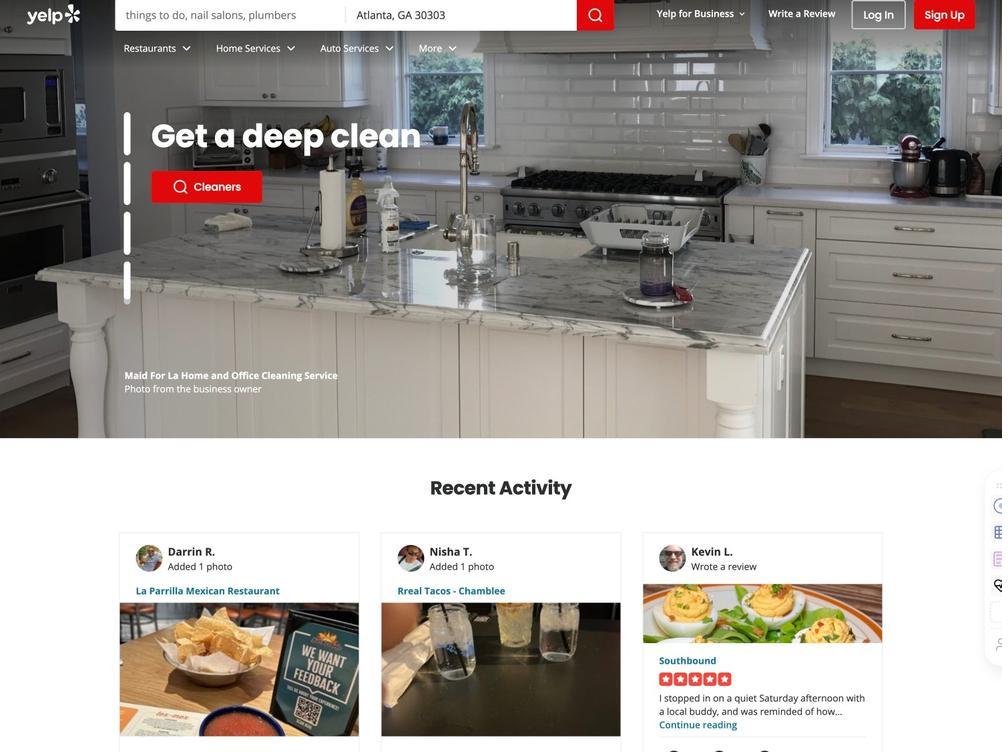 Task type: vqa. For each thing, say whether or not it's contained in the screenshot.
third select slide image from the top of the Explore Banner Section banner
yes



Task type: locate. For each thing, give the bounding box(es) containing it.
24 useful v2 image
[[666, 750, 682, 752]]

5 star rating image
[[660, 673, 732, 686]]

none field things to do, nail salons, plumbers
[[115, 0, 346, 31]]

0 horizontal spatial 24 chevron down v2 image
[[283, 40, 299, 56]]

2 24 chevron down v2 image from the left
[[445, 40, 461, 56]]

24 cool v2 image
[[757, 750, 773, 752]]

select slide image
[[124, 112, 131, 155], [124, 162, 131, 205], [124, 212, 131, 255], [124, 257, 131, 300]]

None field
[[115, 0, 346, 31], [346, 0, 577, 31]]

24 chevron down v2 image
[[179, 40, 195, 56], [382, 40, 398, 56]]

16 chevron down v2 image
[[737, 9, 748, 19]]

4 select slide image from the top
[[124, 257, 131, 300]]

2 none field from the left
[[346, 0, 577, 31]]

photo of darrin r. image
[[136, 545, 163, 572]]

explore banner section banner
[[0, 0, 1003, 438]]

1 none field from the left
[[115, 0, 346, 31]]

1 horizontal spatial 24 chevron down v2 image
[[445, 40, 461, 56]]

none search field inside explore banner section banner
[[115, 0, 615, 31]]

None search field
[[0, 0, 1003, 69]]

explore recent activity section section
[[109, 439, 894, 752]]

photo of nisha t. image
[[398, 545, 425, 572]]

None search field
[[115, 0, 615, 31]]

0 horizontal spatial 24 chevron down v2 image
[[179, 40, 195, 56]]

1 horizontal spatial 24 chevron down v2 image
[[382, 40, 398, 56]]

24 chevron down v2 image
[[283, 40, 299, 56], [445, 40, 461, 56]]

business categories element
[[113, 31, 976, 69]]

1 24 chevron down v2 image from the left
[[179, 40, 195, 56]]

2 select slide image from the top
[[124, 162, 131, 205]]

24 funny v2 image
[[712, 750, 728, 752]]



Task type: describe. For each thing, give the bounding box(es) containing it.
things to do, nail salons, plumbers text field
[[115, 0, 346, 31]]

search image
[[588, 7, 604, 23]]

3 select slide image from the top
[[124, 212, 131, 255]]

1 select slide image from the top
[[124, 112, 131, 155]]

24 search v2 image
[[173, 179, 189, 195]]

photo of kevin l. image
[[660, 545, 687, 572]]

none field address, neighborhood, city, state or zip
[[346, 0, 577, 31]]

2 24 chevron down v2 image from the left
[[382, 40, 398, 56]]

1 24 chevron down v2 image from the left
[[283, 40, 299, 56]]

address, neighborhood, city, state or zip text field
[[346, 0, 577, 31]]



